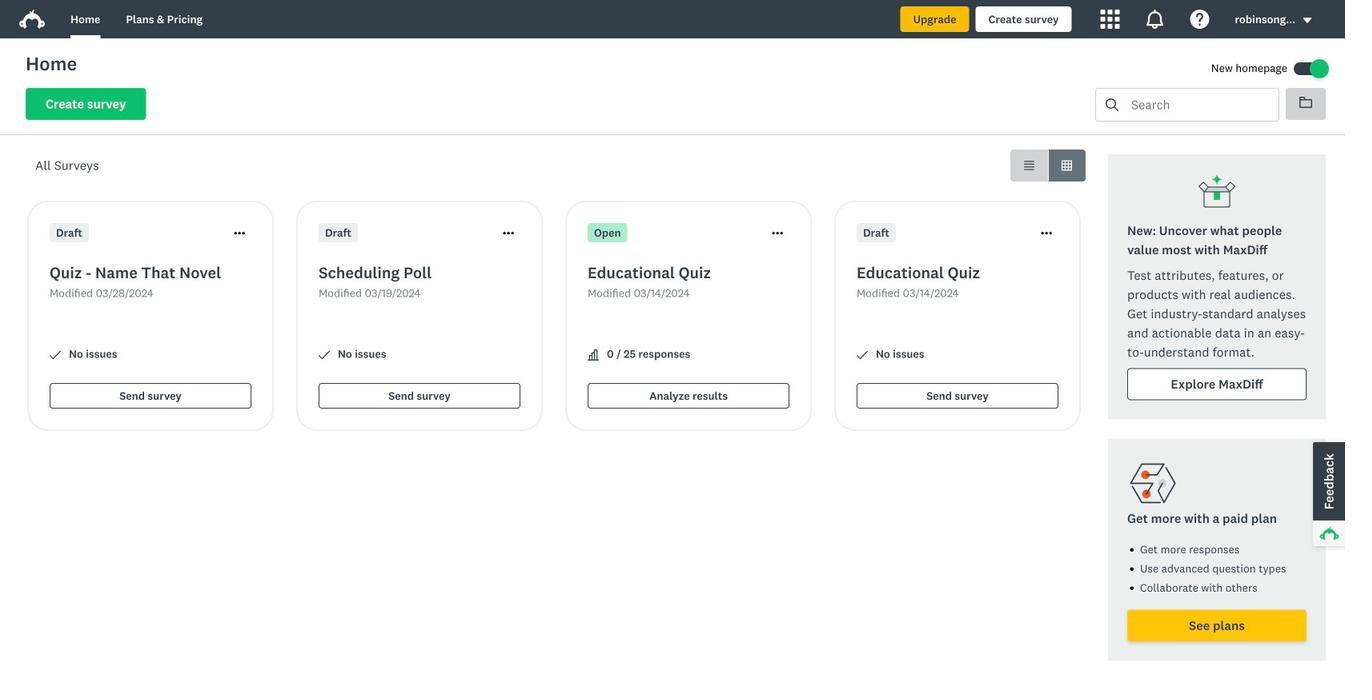 Task type: vqa. For each thing, say whether or not it's contained in the screenshot.
Notification center icon
yes



Task type: locate. For each thing, give the bounding box(es) containing it.
notification center icon image
[[1145, 10, 1164, 29]]

no issues image
[[50, 350, 61, 361], [857, 350, 868, 361]]

response count image
[[588, 350, 599, 361], [588, 350, 599, 361]]

help icon image
[[1190, 10, 1209, 29]]

no issues image
[[319, 350, 330, 361]]

products icon image
[[1100, 10, 1120, 29], [1100, 10, 1120, 29]]

1 horizontal spatial no issues image
[[857, 350, 868, 361]]

0 horizontal spatial no issues image
[[50, 350, 61, 361]]

group
[[1010, 150, 1086, 182]]

brand logo image
[[19, 6, 45, 32], [19, 10, 45, 29]]

Search text field
[[1118, 89, 1279, 121]]

dropdown arrow icon image
[[1302, 15, 1313, 26], [1303, 18, 1312, 23]]

search image
[[1106, 98, 1118, 111], [1106, 98, 1118, 111]]

folders image
[[1299, 97, 1312, 108]]



Task type: describe. For each thing, give the bounding box(es) containing it.
folders image
[[1299, 96, 1312, 109]]

2 brand logo image from the top
[[19, 10, 45, 29]]

2 no issues image from the left
[[857, 350, 868, 361]]

1 brand logo image from the top
[[19, 6, 45, 32]]

1 no issues image from the left
[[50, 350, 61, 361]]

max diff icon image
[[1198, 174, 1236, 212]]

response based pricing icon image
[[1127, 458, 1178, 510]]



